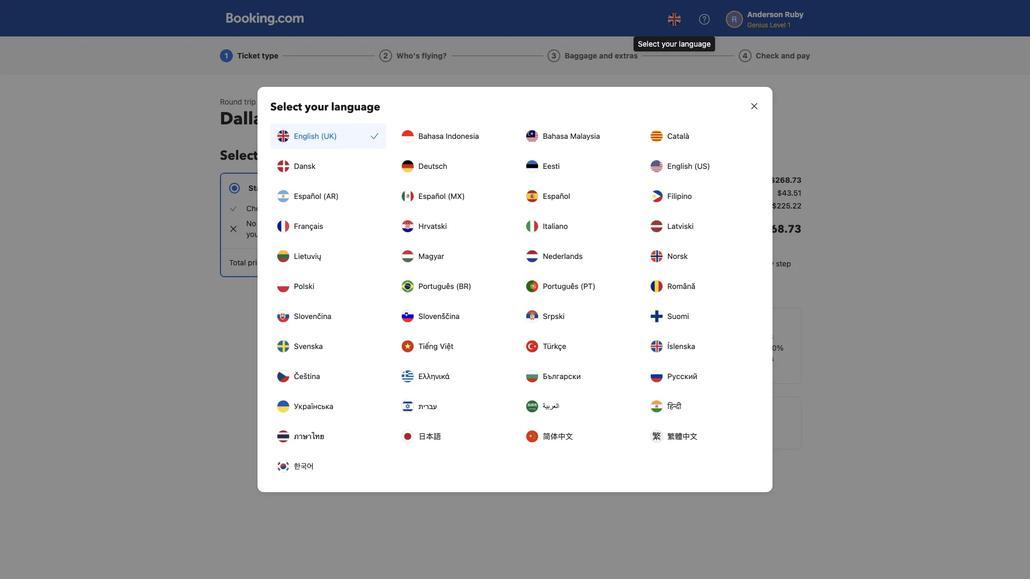 Task type: locate. For each thing, give the bounding box(es) containing it.
$268.73 cell for includes taxes and charges cell
[[757, 222, 802, 248]]

2 português from the left
[[543, 282, 579, 291]]

0 horizontal spatial for
[[278, 219, 287, 228]]

0 horizontal spatial only
[[452, 267, 467, 275]]

genius image
[[627, 317, 653, 328], [627, 317, 653, 328]]

-
[[355, 97, 359, 106], [322, 219, 325, 228], [685, 260, 688, 268]]

español up before
[[543, 192, 571, 201]]

0 vertical spatial select your language
[[638, 39, 711, 48]]

1 horizontal spatial português
[[543, 282, 579, 291]]

and down when
[[522, 355, 533, 362]]

0 horizontal spatial at
[[658, 355, 665, 363]]

1 vertical spatial $268.73 cell
[[757, 222, 802, 248]]

español (mx) button
[[395, 184, 511, 209]]

ticket up flights
[[470, 184, 491, 193]]

1 vertical spatial 1
[[267, 97, 270, 106]]

price up the việt in the left of the page
[[439, 316, 457, 325]]

1 horizontal spatial for
[[481, 241, 491, 250]]

$268.73 cell
[[771, 175, 802, 186], [757, 222, 802, 248]]

0 vertical spatial fees
[[678, 202, 694, 210]]

0 vertical spatial flexible
[[440, 184, 468, 193]]

english (uk) button
[[271, 123, 387, 149]]

only up new
[[452, 267, 467, 275]]

1 horizontal spatial bahasa
[[543, 132, 569, 141]]

français button
[[271, 214, 387, 239]]

includes taxes and charges
[[617, 238, 712, 247]]

2 dec from the left
[[385, 97, 399, 106]]

íslenska button
[[644, 334, 760, 360]]

flexible down tiếng việt
[[425, 355, 448, 362]]

dec right 30
[[385, 97, 399, 106]]

english (us)
[[668, 162, 711, 171]]

switch
[[438, 204, 461, 213]]

fees right the hidden
[[668, 260, 683, 268]]

the up new
[[469, 267, 480, 275]]

čeština
[[294, 372, 320, 381]]

your inside unlock genius members-only deals once you've booked your flights, enjoy a 10% discount at participating genius properties worldwide.
[[700, 344, 715, 353]]

português inside button
[[543, 282, 579, 291]]

only for genius
[[732, 332, 749, 342]]

to down 30
[[371, 107, 388, 131]]

ticket type
[[237, 51, 279, 60]]

1 for 1 traveller · wed 27 dec - sat 30 dec
[[267, 97, 270, 106]]

with down penalties
[[541, 230, 556, 239]]

español (ar) button
[[271, 184, 387, 209]]

ελληνικά button
[[395, 364, 511, 390]]

हिन्दी button
[[644, 394, 760, 420]]

row containing taxes and airline fees
[[617, 201, 802, 214]]

for down available
[[492, 355, 501, 362]]

íslenska
[[668, 342, 696, 351]]

0 vertical spatial ticket
[[237, 51, 260, 60]]

1 vertical spatial flexible
[[411, 345, 434, 353]]

$268.73 down of
[[364, 259, 396, 267]]

português (br) button
[[395, 274, 511, 300]]

sure
[[351, 219, 366, 228]]

bahasa inside bahasa indonesia button
[[419, 132, 444, 141]]

1 horizontal spatial -
[[355, 97, 359, 106]]

1 horizontal spatial genius
[[713, 355, 737, 363]]

ticket inside radio
[[470, 184, 491, 193]]

español (mx)
[[419, 192, 465, 201]]

the right than
[[551, 277, 562, 286]]

1 vertical spatial with
[[541, 230, 556, 239]]

$268.73 up the $43.51 on the right of the page
[[771, 176, 802, 185]]

1 horizontal spatial 1
[[267, 97, 270, 106]]

ticket down english (uk)
[[293, 147, 328, 165]]

2 vertical spatial $268.73
[[364, 259, 396, 267]]

español up switch
[[419, 192, 446, 201]]

available
[[484, 345, 510, 353]]

2 vertical spatial select
[[220, 147, 258, 165]]

select your language dialog
[[245, 74, 786, 506]]

at left every
[[747, 260, 753, 268]]

2 horizontal spatial select
[[638, 39, 660, 48]]

bahasa down new
[[419, 132, 444, 141]]

$268.73 row
[[617, 214, 802, 252]]

0 horizontal spatial total
[[229, 259, 246, 267]]

total price for $268.73
[[229, 259, 266, 267]]

$268.73 inside row
[[757, 222, 802, 237]]

language inside dialog
[[331, 100, 381, 115]]

1 bahasa from the left
[[419, 132, 444, 141]]

español for español (mx)
[[419, 192, 446, 201]]

total price for $306.35
[[420, 316, 457, 325]]

$268.73
[[771, 176, 802, 185], [757, 222, 802, 237], [364, 259, 396, 267]]

0 vertical spatial only
[[452, 267, 467, 275]]

0 horizontal spatial español
[[294, 192, 322, 201]]

airline up availability
[[458, 241, 479, 250]]

0 horizontal spatial select
[[220, 147, 258, 165]]

0 vertical spatial for
[[278, 219, 287, 228]]

flexible up 'see'
[[411, 345, 434, 353]]

bahasa
[[419, 132, 444, 141], [543, 132, 569, 141]]

$43.51
[[778, 189, 802, 198]]

0 vertical spatial english
[[294, 132, 319, 141]]

for up plans
[[278, 219, 287, 228]]

0 horizontal spatial ticket
[[237, 51, 260, 60]]

1 horizontal spatial type
[[331, 147, 360, 165]]

0 vertical spatial total price
[[229, 259, 266, 267]]

español inside button
[[419, 192, 446, 201]]

- left track
[[685, 260, 688, 268]]

10%
[[769, 344, 784, 353]]

2 bahasa from the left
[[543, 132, 569, 141]]

total price up tiếng việt
[[420, 316, 457, 325]]

0 horizontal spatial language
[[331, 100, 381, 115]]

flexible for flexible tickets are only available when you book your flight. see flexible ticket section for terms and conditions.
[[411, 345, 434, 353]]

pay only the difference between the two if the new flight costs more than the original flight
[[438, 267, 577, 297]]

magyar
[[419, 252, 445, 261]]

$268.73 for total price
[[364, 259, 396, 267]]

hrvatski button
[[395, 214, 511, 239]]

price inside radio
[[439, 316, 457, 325]]

flexible up switch
[[440, 184, 468, 193]]

español for español (ar)
[[294, 192, 322, 201]]

$268.73 cell up the $43.51 on the right of the page
[[771, 175, 802, 186]]

0 vertical spatial flight
[[484, 230, 501, 239]]

select up extras
[[638, 39, 660, 48]]

български
[[543, 372, 581, 381]]

bahasa left malaysia
[[543, 132, 569, 141]]

1 for 1
[[225, 51, 228, 60]]

0 horizontal spatial airline
[[458, 241, 479, 250]]

enjoy
[[743, 344, 761, 353]]

2 vertical spatial -
[[685, 260, 688, 268]]

booking.com logo image
[[227, 13, 304, 26], [227, 13, 304, 26]]

for left the free,
[[481, 241, 491, 250]]

1 vertical spatial for
[[481, 241, 491, 250]]

1 horizontal spatial total price
[[420, 316, 457, 325]]

track
[[690, 260, 708, 268]]

airline down filipino
[[655, 202, 676, 210]]

0 horizontal spatial dec
[[339, 97, 353, 106]]

$268.73 down $225.22 cell
[[757, 222, 802, 237]]

0 horizontal spatial english
[[294, 132, 319, 141]]

unlock
[[627, 332, 656, 342]]

and left what
[[709, 420, 722, 429]]

for inside no need for flexibility - you're sure of your plans
[[278, 219, 287, 228]]

0 horizontal spatial bahasa
[[419, 132, 444, 141]]

only inside unlock genius members-only deals once you've booked your flights, enjoy a 10% discount at participating genius properties worldwide.
[[732, 332, 749, 342]]

price
[[282, 204, 299, 213], [248, 259, 266, 267], [727, 260, 745, 268], [636, 281, 654, 290], [439, 316, 457, 325]]

日本語 button
[[395, 424, 511, 450]]

·
[[305, 97, 307, 106]]

1 horizontal spatial at
[[747, 260, 753, 268]]

with right –
[[514, 215, 529, 224]]

1 horizontal spatial no
[[630, 260, 640, 268]]

slovenčina
[[294, 312, 332, 321]]

original
[[438, 288, 463, 297]]

taxes and airline fees cell
[[617, 201, 694, 212]]

1 horizontal spatial total
[[420, 316, 437, 325]]

new
[[393, 107, 431, 131]]

0 horizontal spatial genius
[[658, 332, 686, 342]]

check and pay
[[756, 51, 811, 60]]

flight up the free,
[[484, 230, 501, 239]]

tell
[[627, 420, 638, 429]]

type up traveller
[[262, 51, 279, 60]]

0 vertical spatial $268.73 cell
[[771, 175, 802, 186]]

and inside give feedback tell us how we're doing and what could be better
[[709, 420, 722, 429]]

1 horizontal spatial ticket
[[617, 176, 640, 185]]

1 vertical spatial fees
[[668, 260, 683, 268]]

english left (uk) on the top left of page
[[294, 132, 319, 141]]

need
[[258, 219, 276, 228]]

2 horizontal spatial -
[[685, 260, 688, 268]]

0 horizontal spatial 1
[[225, 51, 228, 60]]

english (uk)
[[294, 132, 337, 141]]

round trip
[[220, 97, 256, 106]]

1 left ticket type at top left
[[225, 51, 228, 60]]

no need for flexibility - you're sure of your plans
[[246, 219, 375, 239]]

for inside change your flight to another with the same airline for free, subject to availability
[[481, 241, 491, 250]]

0 horizontal spatial no
[[246, 219, 256, 228]]

None radio
[[220, 173, 405, 278]]

no for no hidden fees - track your price at every step
[[630, 260, 640, 268]]

0 horizontal spatial total price
[[229, 259, 266, 267]]

1 español from the left
[[294, 192, 322, 201]]

to
[[371, 107, 388, 131], [497, 204, 504, 213], [503, 230, 510, 239], [538, 241, 545, 250]]

total inside option
[[229, 259, 246, 267]]

participating
[[667, 355, 711, 363]]

1 vertical spatial at
[[658, 355, 665, 363]]

2
[[384, 51, 388, 60]]

2 vertical spatial flexible
[[425, 355, 448, 362]]

bahasa inside bahasa malaysia button
[[543, 132, 569, 141]]

ticket inside flexible tickets are only available when you book your flight. see flexible ticket section for terms and conditions.
[[449, 355, 466, 362]]

no inside no need for flexibility - you're sure of your plans
[[246, 219, 256, 228]]

your
[[662, 39, 677, 48], [305, 100, 329, 115], [261, 147, 290, 165], [438, 215, 453, 224], [246, 230, 262, 239], [466, 230, 482, 239], [710, 260, 725, 268], [700, 344, 715, 353], [560, 345, 573, 353]]

total price down plans
[[229, 259, 266, 267]]

difference
[[482, 267, 517, 275]]

only inside flexible tickets are only available when you book your flight. see flexible ticket section for terms and conditions.
[[470, 345, 482, 353]]

2 row from the top
[[617, 188, 802, 201]]

0 vertical spatial total
[[229, 259, 246, 267]]

1 vertical spatial select
[[271, 100, 302, 115]]

ticket up trip
[[237, 51, 260, 60]]

català
[[668, 132, 690, 141]]

total for $306.35
[[420, 316, 437, 325]]

flight right new
[[474, 277, 491, 286]]

english
[[294, 132, 319, 141], [668, 162, 693, 171]]

the down penalties
[[558, 230, 569, 239]]

(us)
[[695, 162, 711, 171]]

to up the free,
[[503, 230, 510, 239]]

fees down filipino
[[678, 202, 694, 210]]

1 row from the top
[[617, 173, 802, 188]]

0 horizontal spatial português
[[419, 282, 454, 291]]

english left (us)
[[668, 162, 693, 171]]

ticket for ticket (1 adult)
[[617, 176, 640, 185]]

0 horizontal spatial -
[[322, 219, 325, 228]]

when
[[512, 345, 529, 353]]

type down (uk) on the top left of page
[[331, 147, 360, 165]]

español (ar)
[[294, 192, 339, 201]]

to right up
[[497, 204, 504, 213]]

2 horizontal spatial for
[[492, 355, 501, 362]]

1 horizontal spatial airline
[[655, 202, 676, 210]]

(mx)
[[448, 192, 465, 201]]

flexible tickets are only available when you book your flight. see flexible ticket section for terms and conditions.
[[411, 345, 593, 362]]

total price inside option
[[229, 259, 266, 267]]

$268.73 cell up "step"
[[757, 222, 802, 248]]

1 vertical spatial $268.73
[[757, 222, 802, 237]]

bahasa indonesia
[[419, 132, 479, 141]]

עברית button
[[395, 394, 511, 420]]

0 vertical spatial select
[[638, 39, 660, 48]]

português down two
[[543, 282, 579, 291]]

1 horizontal spatial with
[[541, 230, 556, 239]]

español left the (ar)
[[294, 192, 322, 201]]

no left need
[[246, 219, 256, 228]]

27
[[329, 97, 337, 106]]

worldwide.
[[627, 365, 664, 374]]

price right view
[[636, 281, 654, 290]]

dec right 27
[[339, 97, 353, 106]]

no left the hidden
[[630, 260, 640, 268]]

1 português from the left
[[419, 282, 454, 291]]

taxes and airline fees
[[617, 202, 694, 210]]

1 vertical spatial airline
[[458, 241, 479, 250]]

0 vertical spatial -
[[355, 97, 359, 106]]

0 vertical spatial language
[[680, 39, 711, 48]]

1 horizontal spatial select
[[271, 100, 302, 115]]

1 horizontal spatial español
[[419, 192, 446, 201]]

the left two
[[551, 267, 562, 275]]

2 horizontal spatial español
[[543, 192, 571, 201]]

- left sat at the left top of the page
[[355, 97, 359, 106]]

0 horizontal spatial select your language
[[271, 100, 381, 115]]

price inside 'view price breakdown' element
[[636, 281, 654, 290]]

ticket inside ticket (1 adult) cell
[[617, 176, 640, 185]]

0 vertical spatial with
[[514, 215, 529, 224]]

ticket down are
[[449, 355, 466, 362]]

português down pay
[[419, 282, 454, 291]]

1 dec from the left
[[339, 97, 353, 106]]

select left ·
[[271, 100, 302, 115]]

airline inside cell
[[655, 202, 676, 210]]

total price inside radio
[[420, 316, 457, 325]]

1 horizontal spatial select your language
[[638, 39, 711, 48]]

english (us) button
[[644, 154, 760, 179]]

1 vertical spatial only
[[732, 332, 749, 342]]

0 vertical spatial at
[[747, 260, 753, 268]]

português for português (br)
[[419, 282, 454, 291]]

3 row from the top
[[617, 201, 802, 214]]

english for english (uk)
[[294, 132, 319, 141]]

polski button
[[271, 274, 387, 300]]

24
[[506, 204, 515, 213]]

flight inside change your flight to another with the same airline for free, subject to availability
[[484, 230, 501, 239]]

and up norsk
[[669, 238, 682, 247]]

flight down new
[[465, 288, 483, 297]]

genius up íslenska at right bottom
[[658, 332, 686, 342]]

$268.73 cell for ticket (1 adult) cell on the right of the page
[[771, 175, 802, 186]]

row
[[617, 173, 802, 188], [617, 188, 802, 201], [617, 201, 802, 214]]

- left you're in the top of the page
[[322, 219, 325, 228]]

to right subject
[[538, 241, 545, 250]]

1 horizontal spatial dec
[[385, 97, 399, 106]]

flexible inside radio
[[440, 184, 468, 193]]

1 vertical spatial flight
[[474, 277, 491, 286]]

2 vertical spatial for
[[492, 355, 501, 362]]

русский button
[[644, 364, 760, 390]]

total price
[[229, 259, 266, 267], [420, 316, 457, 325]]

1 vertical spatial language
[[331, 100, 381, 115]]

1 vertical spatial total price
[[420, 316, 457, 325]]

1 vertical spatial no
[[630, 260, 640, 268]]

tickets
[[436, 345, 456, 353]]

2 español from the left
[[419, 192, 446, 201]]

ticket up flight
[[617, 176, 640, 185]]

new
[[457, 277, 472, 286]]

português inside button
[[419, 282, 454, 291]]

1 horizontal spatial only
[[470, 345, 482, 353]]

0 horizontal spatial with
[[514, 215, 529, 224]]

0 vertical spatial no
[[246, 219, 256, 228]]

than
[[534, 277, 549, 286]]

more
[[514, 277, 532, 286]]

1 up dallas/fort
[[267, 97, 270, 106]]

genius down flights,
[[713, 355, 737, 363]]

0 vertical spatial airline
[[655, 202, 676, 210]]

2 vertical spatial only
[[470, 345, 482, 353]]

1 vertical spatial -
[[322, 219, 325, 228]]

only up the section
[[470, 345, 482, 353]]

0 vertical spatial type
[[262, 51, 279, 60]]

what
[[724, 420, 741, 429]]

terms
[[502, 355, 520, 362]]

and left extras
[[600, 51, 613, 60]]

up
[[486, 204, 495, 213]]

magyar button
[[395, 244, 511, 270]]

and down fare
[[640, 202, 653, 210]]

1 vertical spatial english
[[668, 162, 693, 171]]

0 vertical spatial $268.73
[[771, 176, 802, 185]]

български button
[[520, 364, 636, 390]]

2 horizontal spatial only
[[732, 332, 749, 342]]

your inside no need for flexibility - you're sure of your plans
[[246, 230, 262, 239]]

1 vertical spatial select your language
[[271, 100, 381, 115]]

0 vertical spatial 1
[[225, 51, 228, 60]]

français
[[294, 222, 323, 231]]

who's
[[397, 51, 420, 60]]

for inside flexible tickets are only available when you book your flight. see flexible ticket section for terms and conditions.
[[492, 355, 501, 362]]

only up enjoy
[[732, 332, 749, 342]]

for
[[278, 219, 287, 228], [481, 241, 491, 250], [492, 355, 501, 362]]

total inside radio
[[420, 316, 437, 325]]

at down you've
[[658, 355, 665, 363]]

None radio
[[411, 173, 596, 336]]

português for português (pt)
[[543, 282, 579, 291]]

$268.73 for ticket (1 adult)
[[771, 176, 802, 185]]

svenska
[[294, 342, 323, 351]]

bahasa for bahasa malaysia
[[543, 132, 569, 141]]

standard ticket
[[249, 184, 306, 193]]

1 vertical spatial ticket
[[617, 176, 640, 185]]

1 horizontal spatial english
[[668, 162, 693, 171]]

select up standard
[[220, 147, 258, 165]]

ticket down dansk at the left top of the page
[[285, 184, 306, 193]]

1 vertical spatial total
[[420, 316, 437, 325]]

eesti
[[543, 162, 560, 171]]

another
[[512, 230, 539, 239]]



Task type: vqa. For each thing, say whether or not it's contained in the screenshot.
"Flexible tickets are only available when you book your flight. See Flexible ticket section for terms and conditions."
yes



Task type: describe. For each thing, give the bounding box(es) containing it.
0 vertical spatial genius
[[658, 332, 686, 342]]

between
[[519, 267, 549, 275]]

and inside flexible tickets are only available when you book your flight. see flexible ticket section for terms and conditions.
[[522, 355, 533, 362]]

us
[[640, 420, 649, 429]]

only for tickets
[[470, 345, 482, 353]]

how
[[651, 420, 665, 429]]

savings
[[671, 319, 694, 326]]

עברית
[[419, 402, 437, 411]]

you're
[[328, 219, 349, 228]]

baggage
[[565, 51, 598, 60]]

русский
[[668, 372, 698, 381]]

select your language inside select your language dialog
[[271, 100, 381, 115]]

we're
[[667, 420, 686, 429]]

fare
[[639, 189, 653, 198]]

none radio containing flexible ticket
[[411, 173, 596, 336]]

$268.73 table
[[617, 173, 802, 252]]

srpski button
[[520, 304, 636, 330]]

nederlands
[[543, 252, 583, 261]]

price down plans
[[248, 259, 266, 267]]

filipino
[[668, 192, 692, 201]]

latviski button
[[644, 214, 760, 239]]

airline inside change your flight to another with the same airline for free, subject to availability
[[458, 241, 479, 250]]

3 español from the left
[[543, 192, 571, 201]]

a
[[763, 344, 767, 353]]

with inside change your flight to another with the same airline for free, subject to availability
[[541, 230, 556, 239]]

ภาษาไทย
[[294, 432, 325, 441]]

deutsch button
[[395, 154, 511, 179]]

penalties
[[542, 215, 573, 224]]

are
[[458, 345, 468, 353]]

ticket (1 adult) cell
[[617, 175, 673, 186]]

español button
[[520, 184, 636, 209]]

bahasa malaysia button
[[520, 123, 636, 149]]

view price breakdown element
[[617, 280, 694, 291]]

ticket for ticket type
[[237, 51, 260, 60]]

deutsch
[[419, 162, 448, 171]]

could
[[743, 420, 762, 429]]

york
[[435, 107, 473, 131]]

extras
[[615, 51, 638, 60]]

nederlands button
[[520, 244, 636, 270]]

dansk button
[[271, 154, 387, 179]]

same
[[438, 241, 456, 250]]

row containing ticket (1 adult)
[[617, 173, 802, 188]]

pay
[[438, 267, 450, 275]]

hours
[[517, 204, 537, 213]]

30
[[374, 97, 383, 106]]

plans
[[264, 230, 282, 239]]

0 horizontal spatial type
[[262, 51, 279, 60]]

round
[[220, 97, 242, 106]]

简体中文
[[543, 432, 573, 441]]

change
[[438, 230, 464, 239]]

dallas/fort worth to new york
[[220, 107, 473, 131]]

taxes
[[649, 238, 667, 247]]

your inside dialog
[[305, 100, 329, 115]]

indonesia
[[446, 132, 479, 141]]

العربية
[[543, 402, 560, 411]]

includes taxes and charges cell
[[617, 222, 712, 248]]

total for $268.73
[[229, 259, 246, 267]]

flexible for flexible ticket
[[440, 184, 468, 193]]

한국어 button
[[271, 454, 387, 480]]

flights
[[463, 204, 484, 213]]

baggage and extras
[[565, 51, 638, 60]]

subject
[[511, 241, 536, 250]]

costs
[[493, 277, 512, 286]]

(uk)
[[321, 132, 337, 141]]

svenska button
[[271, 334, 387, 360]]

give feedback tell us how we're doing and what could be better
[[627, 407, 773, 440]]

한국어
[[294, 463, 314, 471]]

português (br)
[[419, 282, 472, 291]]

$225.22 cell
[[772, 201, 802, 212]]

booked
[[672, 344, 698, 353]]

and inside $268.73 row
[[669, 238, 682, 247]]

the right if
[[444, 277, 455, 286]]

$43.51 cell
[[778, 188, 802, 199]]

dallas/fort
[[220, 107, 311, 131]]

your inside change your flight to another with the same airline for free, subject to availability
[[466, 230, 482, 239]]

latviski
[[668, 222, 694, 231]]

tiếng
[[419, 342, 438, 351]]

english for english (us)
[[668, 162, 693, 171]]

you
[[530, 345, 541, 353]]

row containing flight fare
[[617, 188, 802, 201]]

view price breakdown
[[617, 281, 694, 290]]

flexibility
[[289, 219, 320, 228]]

- inside no need for flexibility - you're sure of your plans
[[322, 219, 325, 228]]

if
[[438, 277, 442, 286]]

your inside switch flights up to 24 hours before your departure time – with no penalties
[[438, 215, 453, 224]]

your inside flexible tickets are only available when you book your flight. see flexible ticket section for terms and conditions.
[[560, 345, 573, 353]]

polski
[[294, 282, 315, 291]]

view price breakdown link
[[617, 280, 694, 291]]

none radio containing standard ticket
[[220, 173, 405, 278]]

việt
[[440, 342, 454, 351]]

standard
[[249, 184, 283, 193]]

price left every
[[727, 260, 745, 268]]

you've
[[647, 344, 670, 353]]

1 vertical spatial type
[[331, 147, 360, 165]]

italiano
[[543, 222, 568, 231]]

$225.22
[[772, 202, 802, 210]]

select inside dialog
[[271, 100, 302, 115]]

filipino button
[[644, 184, 760, 209]]

doing
[[688, 420, 707, 429]]

pay
[[797, 51, 811, 60]]

unlock genius members-only deals once you've booked your flights, enjoy a 10% discount at participating genius properties worldwide.
[[627, 332, 784, 374]]

traveller
[[272, 97, 300, 106]]

no for no need for flexibility - you're sure of your plans
[[246, 219, 256, 228]]

–
[[508, 215, 512, 224]]

(ar)
[[324, 192, 339, 201]]

bahasa for bahasa indonesia
[[419, 132, 444, 141]]

slovenščina
[[419, 312, 460, 321]]

norsk
[[668, 252, 688, 261]]

price up flexibility
[[282, 204, 299, 213]]

only inside pay only the difference between the two if the new flight costs more than the original flight
[[452, 267, 467, 275]]

català button
[[644, 123, 760, 149]]

cheapest
[[246, 204, 280, 213]]

see
[[411, 355, 423, 362]]

with inside switch flights up to 24 hours before your departure time – with no penalties
[[514, 215, 529, 224]]

4
[[743, 51, 748, 60]]

feedback
[[645, 407, 679, 416]]

fees inside cell
[[678, 202, 694, 210]]

and left pay
[[782, 51, 795, 60]]

繁體中文
[[668, 432, 698, 441]]

give
[[627, 407, 643, 416]]

at inside unlock genius members-only deals once you've booked your flights, enjoy a 10% discount at participating genius properties worldwide.
[[658, 355, 665, 363]]

sat
[[361, 97, 372, 106]]

flight fare cell
[[617, 188, 653, 199]]

check
[[756, 51, 780, 60]]

italiano button
[[520, 214, 636, 239]]

2 vertical spatial flight
[[465, 288, 483, 297]]

1 horizontal spatial language
[[680, 39, 711, 48]]

the inside change your flight to another with the same airline for free, subject to availability
[[558, 230, 569, 239]]

1 vertical spatial genius
[[713, 355, 737, 363]]

to inside switch flights up to 24 hours before your departure time – with no penalties
[[497, 204, 504, 213]]

flight.
[[575, 345, 593, 353]]

select your ticket type
[[220, 147, 360, 165]]

română button
[[644, 274, 760, 300]]

slovenčina button
[[271, 304, 387, 330]]



